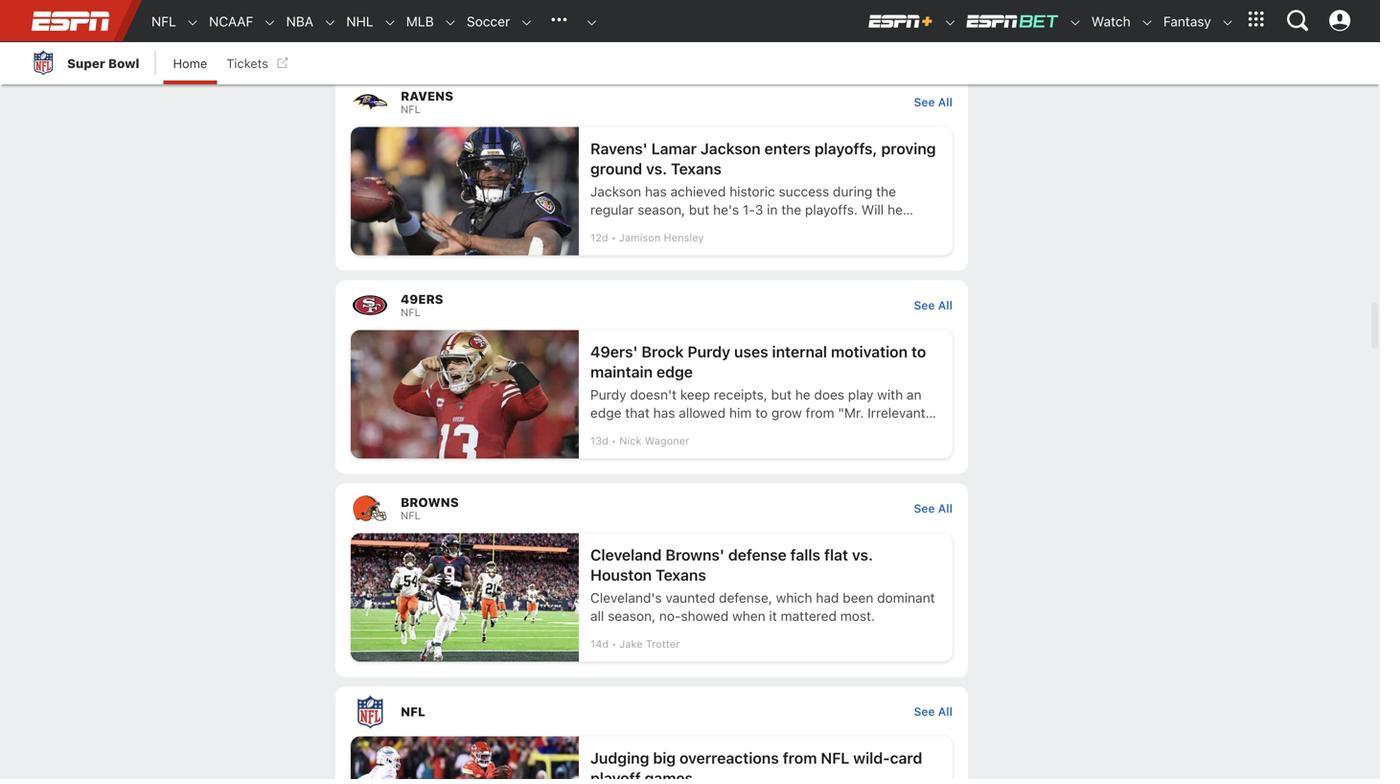 Task type: vqa. For each thing, say whether or not it's contained in the screenshot.


Task type: describe. For each thing, give the bounding box(es) containing it.
playoffs.
[[805, 202, 858, 217]]

see all link for ravens' lamar jackson enters playoffs, proving ground vs. texans
[[914, 95, 953, 109]]

all for cleveland browns' defense falls flat vs. houston texans
[[938, 502, 953, 515]]

1 horizontal spatial edge
[[657, 363, 693, 381]]

nhl
[[346, 13, 374, 29]]

nfl inside judging big overreactions from nfl wild-card playoff games
[[821, 749, 850, 767]]

tickets link
[[217, 42, 292, 84]]

most.
[[841, 608, 875, 624]]

4 see all from the top
[[914, 705, 953, 718]]

mlb link
[[397, 1, 434, 42]]

internal
[[772, 343, 827, 361]]

playoffs,
[[815, 139, 878, 157]]

but inside 49ers' brock purdy uses internal motivation to maintain edge purdy doesn't keep receipts, but he does play with an edge that has allowed him to grow from "mr. irrelevant" to the qb of a super bowl favorite.
[[771, 387, 792, 402]]

see for 49ers' brock purdy uses internal motivation to maintain edge
[[914, 298, 935, 312]]

keep
[[680, 387, 710, 402]]

an
[[907, 387, 922, 402]]

ground
[[591, 159, 643, 178]]

all for ravens' lamar jackson enters playoffs, proving ground vs. texans
[[938, 95, 953, 109]]

irrelevant"
[[868, 405, 932, 421]]

ravens
[[401, 88, 454, 103]]

wagoner
[[645, 435, 690, 447]]

super bowl
[[67, 56, 139, 70]]

0 vertical spatial bowl
[[108, 56, 139, 70]]

playoff
[[591, 769, 641, 779]]

flat
[[825, 546, 849, 564]]

4 all from the top
[[938, 705, 953, 718]]

cleveland's
[[591, 590, 662, 606]]

vs. inside cleveland browns' defense falls flat vs. houston texans cleveland's vaunted defense, which had been dominant all season, no-showed when it mattered most.
[[852, 546, 873, 564]]

from inside judging big overreactions from nfl wild-card playoff games
[[783, 749, 817, 767]]

see for ravens' lamar jackson enters playoffs, proving ground vs. texans
[[914, 95, 935, 109]]

but inside ravens' lamar jackson enters playoffs, proving ground vs. texans jackson has achieved historic success during the regular season, but he's 1-3 in the playoffs. will he improve that record this year?
[[689, 202, 710, 217]]

mlb
[[406, 13, 434, 29]]

nick wagoner
[[620, 435, 690, 447]]

receipts,
[[714, 387, 768, 402]]

during
[[833, 183, 873, 199]]

bowl inside 49ers' brock purdy uses internal motivation to maintain edge purdy doesn't keep receipts, but he does play with an edge that has allowed him to grow from "mr. irrelevant" to the qb of a super bowl favorite.
[[720, 423, 750, 439]]

maintain
[[591, 363, 653, 381]]

ravens'
[[591, 139, 648, 157]]

grow
[[772, 405, 802, 421]]

a
[[669, 423, 676, 439]]

of
[[653, 423, 665, 439]]

nba link
[[277, 1, 314, 42]]

all for 49ers' brock purdy uses internal motivation to maintain edge
[[938, 298, 953, 312]]

jake
[[620, 638, 643, 650]]

when
[[733, 608, 766, 624]]

nfl inside browns nfl
[[401, 509, 421, 522]]

adam
[[718, 28, 747, 41]]

been
[[843, 590, 874, 606]]

"mr.
[[838, 405, 864, 421]]

it
[[769, 608, 777, 624]]

doesn't
[[630, 387, 677, 402]]

ncaaf link
[[200, 1, 253, 42]]

fantasy link
[[1154, 1, 1212, 42]]

jamison
[[619, 231, 661, 244]]

lamar
[[652, 139, 697, 157]]

defense
[[729, 546, 787, 564]]

defense,
[[719, 590, 773, 606]]

nick
[[620, 435, 642, 447]]

alaina
[[620, 28, 650, 41]]

dominant
[[877, 590, 935, 606]]

motivation
[[831, 343, 908, 361]]

card
[[890, 749, 923, 767]]

does
[[814, 387, 845, 402]]

ravens nfl
[[401, 88, 454, 115]]

houston
[[591, 566, 652, 584]]

year?
[[742, 220, 776, 236]]

ravens' lamar jackson enters playoffs, proving ground vs. texans jackson has achieved historic success during the regular season, but he's 1-3 in the playoffs. will he improve that record this year?
[[591, 139, 936, 236]]

qb
[[630, 423, 649, 439]]

has inside ravens' lamar jackson enters playoffs, proving ground vs. texans jackson has achieved historic success during the regular season, but he's 1-3 in the playoffs. will he improve that record this year?
[[645, 183, 667, 199]]

season, inside cleveland browns' defense falls flat vs. houston texans cleveland's vaunted defense, which had been dominant all season, no-showed when it mattered most.
[[608, 608, 656, 624]]

super inside 'super bowl' link
[[67, 56, 105, 70]]

judging big overreactions from nfl wild-card playoff games
[[591, 749, 923, 779]]

fantasy
[[1164, 13, 1212, 29]]

success
[[779, 183, 830, 199]]

overreactions
[[680, 749, 779, 767]]

proving
[[882, 139, 936, 157]]

record
[[672, 220, 712, 236]]

watch
[[1092, 13, 1131, 29]]

mattered
[[781, 608, 837, 624]]

will
[[862, 202, 884, 217]]

0 vertical spatial the
[[876, 183, 896, 199]]

falls
[[791, 546, 821, 564]]

from inside 49ers' brock purdy uses internal motivation to maintain edge purdy doesn't keep receipts, but he does play with an edge that has allowed him to grow from "mr. irrelevant" to the qb of a super bowl favorite.
[[806, 405, 835, 421]]

home link
[[163, 42, 217, 84]]

vaunted
[[666, 590, 716, 606]]

14d
[[591, 638, 609, 650]]

he's
[[713, 202, 739, 217]]

13d
[[591, 435, 609, 447]]

he inside ravens' lamar jackson enters playoffs, proving ground vs. texans jackson has achieved historic success during the regular season, but he's 1-3 in the playoffs. will he improve that record this year?
[[888, 202, 903, 217]]

getzenberg,
[[653, 28, 715, 41]]

0 vertical spatial purdy
[[688, 343, 731, 361]]

which
[[776, 590, 813, 606]]

alaina getzenberg, adam teicher
[[620, 28, 787, 41]]

watch link
[[1082, 1, 1131, 42]]

texans inside ravens' lamar jackson enters playoffs, proving ground vs. texans jackson has achieved historic success during the regular season, but he's 1-3 in the playoffs. will he improve that record this year?
[[671, 159, 722, 178]]

1 vertical spatial to
[[756, 405, 768, 421]]

1 horizontal spatial nfl link
[[336, 687, 914, 737]]

jake trotter
[[620, 638, 680, 650]]

teicher
[[750, 28, 787, 41]]

0 horizontal spatial to
[[591, 423, 603, 439]]

0 horizontal spatial purdy
[[591, 387, 627, 402]]

had
[[816, 590, 839, 606]]

1-
[[743, 202, 755, 217]]

texans inside cleveland browns' defense falls flat vs. houston texans cleveland's vaunted defense, which had been dominant all season, no-showed when it mattered most.
[[656, 566, 706, 584]]



Task type: locate. For each thing, give the bounding box(es) containing it.
0 vertical spatial that
[[644, 220, 668, 236]]

2 see all from the top
[[914, 298, 953, 312]]

regular
[[591, 202, 634, 217]]

3 all from the top
[[938, 502, 953, 515]]

nfl link
[[142, 1, 176, 42], [336, 687, 914, 737]]

showed
[[681, 608, 729, 624]]

no-
[[659, 608, 681, 624]]

to left "nick"
[[591, 423, 603, 439]]

see all up an
[[914, 298, 953, 312]]

him
[[730, 405, 752, 421]]

that inside ravens' lamar jackson enters playoffs, proving ground vs. texans jackson has achieved historic success during the regular season, but he's 1-3 in the playoffs. will he improve that record this year?
[[644, 220, 668, 236]]

3 see all from the top
[[914, 502, 953, 515]]

edge down 'brock'
[[657, 363, 693, 381]]

that left record
[[644, 220, 668, 236]]

bowl left "home"
[[108, 56, 139, 70]]

2 vertical spatial to
[[591, 423, 603, 439]]

3
[[755, 202, 764, 217]]

from right overreactions
[[783, 749, 817, 767]]

jamison hensley
[[619, 231, 704, 244]]

historic
[[730, 183, 775, 199]]

purdy down maintain
[[591, 387, 627, 402]]

this
[[716, 220, 738, 236]]

see all link
[[914, 95, 953, 109], [914, 298, 953, 312], [914, 502, 953, 515], [914, 705, 953, 718]]

but up grow
[[771, 387, 792, 402]]

wild-
[[854, 749, 890, 767]]

vs. down the lamar
[[646, 159, 667, 178]]

4 see all link from the top
[[914, 705, 953, 718]]

0 horizontal spatial edge
[[591, 405, 622, 421]]

1 vertical spatial from
[[783, 749, 817, 767]]

edge
[[657, 363, 693, 381], [591, 405, 622, 421]]

super down allowed
[[680, 423, 716, 439]]

see all link for 49ers' brock purdy uses internal motivation to maintain edge
[[914, 298, 953, 312]]

see all
[[914, 95, 953, 109], [914, 298, 953, 312], [914, 502, 953, 515], [914, 705, 953, 718]]

edge up 13d
[[591, 405, 622, 421]]

he right will
[[888, 202, 903, 217]]

has left achieved
[[645, 183, 667, 199]]

soccer link
[[457, 1, 510, 42]]

0 vertical spatial nfl link
[[142, 1, 176, 42]]

0 vertical spatial season,
[[638, 202, 686, 217]]

super right the 'super bowl' image
[[67, 56, 105, 70]]

1 vertical spatial but
[[771, 387, 792, 402]]

jackson
[[701, 139, 761, 157], [591, 183, 642, 199]]

play
[[848, 387, 874, 402]]

4 see from the top
[[914, 705, 935, 718]]

texans up achieved
[[671, 159, 722, 178]]

ncaaf
[[209, 13, 253, 29]]

see up an
[[914, 298, 935, 312]]

see all link up 'card'
[[914, 705, 953, 718]]

1 horizontal spatial the
[[782, 202, 802, 217]]

see for cleveland browns' defense falls flat vs. houston texans
[[914, 502, 935, 515]]

nfl link up judging at the bottom of the page
[[336, 687, 914, 737]]

he up grow
[[796, 387, 811, 402]]

soccer
[[467, 13, 510, 29]]

trotter
[[646, 638, 680, 650]]

nfl
[[151, 13, 176, 29], [401, 103, 421, 115], [401, 306, 421, 319], [401, 509, 421, 522], [401, 704, 425, 719], [821, 749, 850, 767]]

with
[[877, 387, 903, 402]]

judging big overreactions from nfl wild-card playoff games link
[[351, 737, 953, 779]]

1 all from the top
[[938, 95, 953, 109]]

1 see from the top
[[914, 95, 935, 109]]

judging
[[591, 749, 649, 767]]

see up proving
[[914, 95, 935, 109]]

that
[[644, 220, 668, 236], [625, 405, 650, 421]]

nhl link
[[337, 1, 374, 42]]

2 horizontal spatial the
[[876, 183, 896, 199]]

0 vertical spatial super
[[67, 56, 105, 70]]

browns'
[[666, 546, 725, 564]]

12d
[[591, 231, 608, 244]]

see up dominant on the bottom right
[[914, 502, 935, 515]]

10d
[[591, 28, 609, 41]]

1 horizontal spatial purdy
[[688, 343, 731, 361]]

from down "does"
[[806, 405, 835, 421]]

nfl inside 49ers nfl
[[401, 306, 421, 319]]

1 vertical spatial jackson
[[591, 183, 642, 199]]

1 horizontal spatial he
[[888, 202, 903, 217]]

favorite.
[[753, 423, 804, 439]]

0 vertical spatial jackson
[[701, 139, 761, 157]]

see all for ravens' lamar jackson enters playoffs, proving ground vs. texans
[[914, 95, 953, 109]]

1 vertical spatial purdy
[[591, 387, 627, 402]]

1 vertical spatial he
[[796, 387, 811, 402]]

nfl inside the ravens nfl
[[401, 103, 421, 115]]

1 horizontal spatial vs.
[[852, 546, 873, 564]]

1 vertical spatial season,
[[608, 608, 656, 624]]

that up qb
[[625, 405, 650, 421]]

see all for cleveland browns' defense falls flat vs. houston texans
[[914, 502, 953, 515]]

2 see all link from the top
[[914, 298, 953, 312]]

see all link for cleveland browns' defense falls flat vs. houston texans
[[914, 502, 953, 515]]

enters
[[765, 139, 811, 157]]

1 see all link from the top
[[914, 95, 953, 109]]

0 vertical spatial edge
[[657, 363, 693, 381]]

2 see from the top
[[914, 298, 935, 312]]

but
[[689, 202, 710, 217], [771, 387, 792, 402]]

see all up 'card'
[[914, 705, 953, 718]]

brock
[[642, 343, 684, 361]]

49ers
[[401, 292, 444, 306]]

1 vertical spatial texans
[[656, 566, 706, 584]]

from
[[806, 405, 835, 421], [783, 749, 817, 767]]

texans
[[671, 159, 722, 178], [656, 566, 706, 584]]

see up 'card'
[[914, 705, 935, 718]]

0 vertical spatial vs.
[[646, 159, 667, 178]]

49ers' brock purdy uses internal motivation to maintain edge purdy doesn't keep receipts, but he does play with an edge that has allowed him to grow from "mr. irrelevant" to the qb of a super bowl favorite.
[[591, 343, 932, 439]]

games
[[645, 769, 693, 779]]

1 vertical spatial edge
[[591, 405, 622, 421]]

that inside 49ers' brock purdy uses internal motivation to maintain edge purdy doesn't keep receipts, but he does play with an edge that has allowed him to grow from "mr. irrelevant" to the qb of a super bowl favorite.
[[625, 405, 650, 421]]

0 vertical spatial texans
[[671, 159, 722, 178]]

the right "in"
[[782, 202, 802, 217]]

1 vertical spatial that
[[625, 405, 650, 421]]

all
[[938, 95, 953, 109], [938, 298, 953, 312], [938, 502, 953, 515], [938, 705, 953, 718]]

3 see from the top
[[914, 502, 935, 515]]

0 vertical spatial to
[[912, 343, 926, 361]]

2 horizontal spatial to
[[912, 343, 926, 361]]

to up an
[[912, 343, 926, 361]]

jackson up regular
[[591, 183, 642, 199]]

all
[[591, 608, 604, 624]]

tickets
[[227, 56, 268, 70]]

vs. inside ravens' lamar jackson enters playoffs, proving ground vs. texans jackson has achieved historic success during the regular season, but he's 1-3 in the playoffs. will he improve that record this year?
[[646, 159, 667, 178]]

0 horizontal spatial super
[[67, 56, 105, 70]]

has up of
[[653, 405, 675, 421]]

0 horizontal spatial but
[[689, 202, 710, 217]]

he inside 49ers' brock purdy uses internal motivation to maintain edge purdy doesn't keep receipts, but he does play with an edge that has allowed him to grow from "mr. irrelevant" to the qb of a super bowl favorite.
[[796, 387, 811, 402]]

browns nfl
[[401, 495, 459, 522]]

but down achieved
[[689, 202, 710, 217]]

see all link up proving
[[914, 95, 953, 109]]

0 horizontal spatial the
[[607, 423, 627, 439]]

season, down cleveland's
[[608, 608, 656, 624]]

the up will
[[876, 183, 896, 199]]

season, up jamison hensley
[[638, 202, 686, 217]]

1 vertical spatial super
[[680, 423, 716, 439]]

see all up proving
[[914, 95, 953, 109]]

season, inside ravens' lamar jackson enters playoffs, proving ground vs. texans jackson has achieved historic success during the regular season, but he's 1-3 in the playoffs. will he improve that record this year?
[[638, 202, 686, 217]]

1 vertical spatial the
[[782, 202, 802, 217]]

super bowl image
[[29, 48, 58, 77]]

to right him
[[756, 405, 768, 421]]

cleveland browns' defense falls flat vs. houston texans cleveland's vaunted defense, which had been dominant all season, no-showed when it mattered most.
[[591, 546, 935, 624]]

1 horizontal spatial jackson
[[701, 139, 761, 157]]

49ers nfl
[[401, 292, 444, 319]]

1 horizontal spatial but
[[771, 387, 792, 402]]

texans down browns'
[[656, 566, 706, 584]]

super inside 49ers' brock purdy uses internal motivation to maintain edge purdy doesn't keep receipts, but he does play with an edge that has allowed him to grow from "mr. irrelevant" to the qb of a super bowl favorite.
[[680, 423, 716, 439]]

has inside 49ers' brock purdy uses internal motivation to maintain edge purdy doesn't keep receipts, but he does play with an edge that has allowed him to grow from "mr. irrelevant" to the qb of a super bowl favorite.
[[653, 405, 675, 421]]

0 horizontal spatial jackson
[[591, 183, 642, 199]]

1 vertical spatial bowl
[[720, 423, 750, 439]]

the left qb
[[607, 423, 627, 439]]

achieved
[[671, 183, 726, 199]]

super bowl link
[[29, 42, 139, 84]]

allowed
[[679, 405, 726, 421]]

cleveland
[[591, 546, 662, 564]]

0 vertical spatial but
[[689, 202, 710, 217]]

has
[[645, 183, 667, 199], [653, 405, 675, 421]]

0 horizontal spatial vs.
[[646, 159, 667, 178]]

the inside 49ers' brock purdy uses internal motivation to maintain edge purdy doesn't keep receipts, but he does play with an edge that has allowed him to grow from "mr. irrelevant" to the qb of a super bowl favorite.
[[607, 423, 627, 439]]

he
[[888, 202, 903, 217], [796, 387, 811, 402]]

see all for 49ers' brock purdy uses internal motivation to maintain edge
[[914, 298, 953, 312]]

see all up dominant on the bottom right
[[914, 502, 953, 515]]

vs. right flat
[[852, 546, 873, 564]]

0 horizontal spatial he
[[796, 387, 811, 402]]

nfl link up "home"
[[142, 1, 176, 42]]

jackson up historic
[[701, 139, 761, 157]]

0 vertical spatial he
[[888, 202, 903, 217]]

1 horizontal spatial to
[[756, 405, 768, 421]]

0 vertical spatial from
[[806, 405, 835, 421]]

bowl down him
[[720, 423, 750, 439]]

49ers'
[[591, 343, 638, 361]]

see all link up dominant on the bottom right
[[914, 502, 953, 515]]

see all link up an
[[914, 298, 953, 312]]

1 horizontal spatial bowl
[[720, 423, 750, 439]]

big
[[653, 749, 676, 767]]

1 vertical spatial vs.
[[852, 546, 873, 564]]

0 horizontal spatial nfl link
[[142, 1, 176, 42]]

home
[[173, 56, 207, 70]]

2 all from the top
[[938, 298, 953, 312]]

see
[[914, 95, 935, 109], [914, 298, 935, 312], [914, 502, 935, 515], [914, 705, 935, 718]]

2 vertical spatial the
[[607, 423, 627, 439]]

super
[[67, 56, 105, 70], [680, 423, 716, 439]]

1 vertical spatial has
[[653, 405, 675, 421]]

improve
[[591, 220, 640, 236]]

1 horizontal spatial super
[[680, 423, 716, 439]]

0 horizontal spatial bowl
[[108, 56, 139, 70]]

0 vertical spatial has
[[645, 183, 667, 199]]

hensley
[[664, 231, 704, 244]]

1 vertical spatial nfl link
[[336, 687, 914, 737]]

purdy left uses
[[688, 343, 731, 361]]

vs.
[[646, 159, 667, 178], [852, 546, 873, 564]]

1 see all from the top
[[914, 95, 953, 109]]

3 see all link from the top
[[914, 502, 953, 515]]



